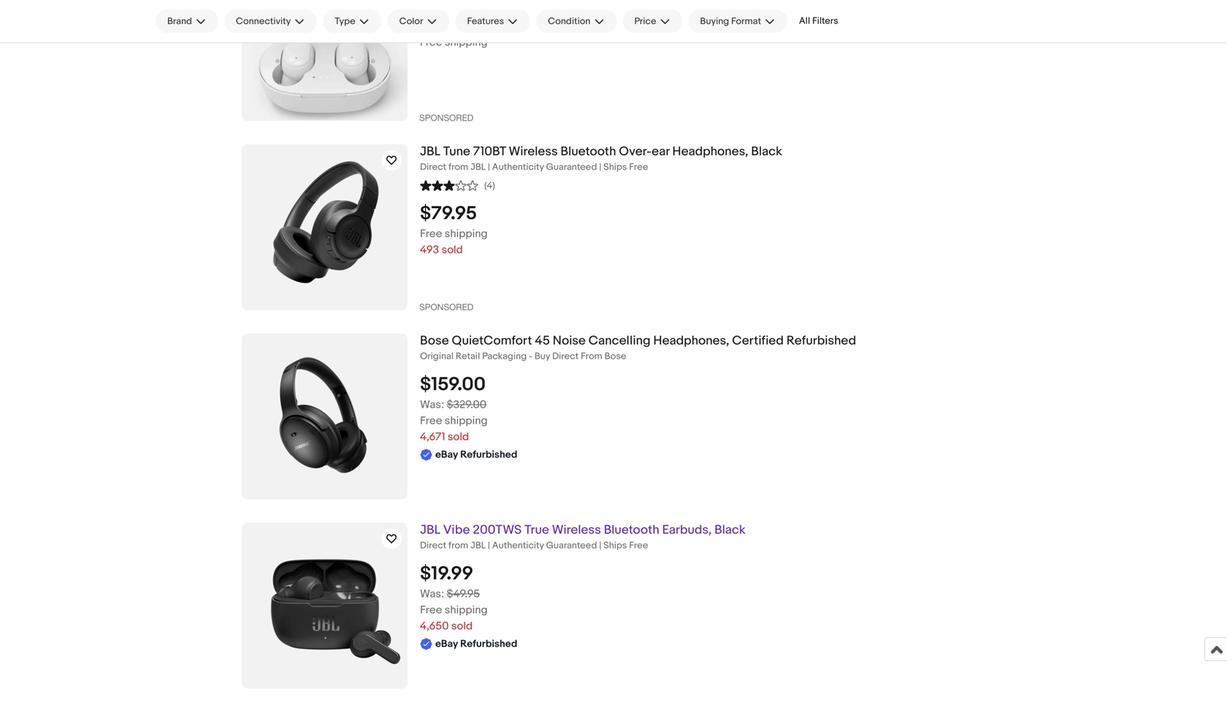 Task type: describe. For each thing, give the bounding box(es) containing it.
$49.95
[[447, 588, 480, 601]]

shipping inside $79.95 free shipping 493 sold
[[445, 227, 488, 240]]

4,671
[[420, 430, 445, 444]]

45
[[535, 333, 550, 348]]

sponsored for for samsung galaxy s23 s22 s21 s20 s10 s9 bluetooth wireless earbuds headphones image
[[419, 113, 474, 123]]

type button
[[323, 9, 382, 33]]

sold inside $79.95 free shipping 493 sold
[[442, 243, 463, 257]]

retail
[[456, 351, 480, 362]]

ebay refurbished for $159.00
[[436, 449, 518, 461]]

packaging
[[482, 351, 527, 362]]

0 horizontal spatial bose
[[420, 333, 449, 348]]

all filters
[[799, 15, 839, 27]]

jbl vibe 200tws true wireless bluetooth earbuds, black direct from jbl | authenticity guaranteed | ships free
[[420, 522, 746, 551]]

jbl vibe 200tws true wireless bluetooth earbuds, black image
[[242, 523, 408, 689]]

quietcomfort
[[452, 333, 532, 348]]

filters
[[813, 15, 839, 27]]

direct inside jbl tune 710bt wireless bluetooth over-ear headphones, black direct from jbl | authenticity guaranteed | ships free
[[420, 162, 447, 173]]

shipping inside the was: $29.99 free shipping
[[445, 36, 488, 49]]

headphones, inside bose quietcomfort 45 noise cancelling headphones, certified refurbished original retail packaging - buy direct from bose
[[654, 333, 730, 348]]

black inside jbl vibe 200tws true wireless bluetooth earbuds, black direct from jbl | authenticity guaranteed | ships free
[[715, 522, 746, 538]]

guaranteed inside jbl vibe 200tws true wireless bluetooth earbuds, black direct from jbl | authenticity guaranteed | ships free
[[546, 540, 597, 551]]

certified
[[732, 333, 784, 348]]

493
[[420, 243, 439, 257]]

color
[[399, 16, 423, 27]]

from inside jbl tune 710bt wireless bluetooth over-ear headphones, black direct from jbl | authenticity guaranteed | ships free
[[449, 162, 469, 173]]

$329.00
[[447, 398, 487, 411]]

free inside $19.99 was: $49.95 free shipping 4,650 sold
[[420, 604, 442, 617]]

710bt
[[473, 144, 506, 159]]

ebay for $159.00
[[436, 449, 458, 461]]

tune
[[443, 144, 470, 159]]

was: $29.99 free shipping
[[420, 20, 488, 49]]

buying format button
[[689, 9, 788, 33]]

condition button
[[536, 9, 617, 33]]

buying
[[700, 16, 729, 27]]

200tws
[[473, 522, 522, 538]]

original
[[420, 351, 454, 362]]

ships inside jbl vibe 200tws true wireless bluetooth earbuds, black direct from jbl | authenticity guaranteed | ships free
[[604, 540, 627, 551]]

jbl left tune
[[420, 144, 441, 159]]

bose quietcomfort 45 noise cancelling headphones, certified refurbished link
[[420, 333, 1146, 349]]

cancelling
[[589, 333, 651, 348]]

brand
[[167, 16, 192, 27]]

guaranteed inside jbl tune 710bt wireless bluetooth over-ear headphones, black direct from jbl | authenticity guaranteed | ships free
[[546, 162, 597, 173]]

free inside jbl tune 710bt wireless bluetooth over-ear headphones, black direct from jbl | authenticity guaranteed | ships free
[[629, 162, 648, 173]]

brand button
[[156, 9, 218, 33]]

was: for $159.00
[[420, 398, 444, 411]]

authenticity inside jbl tune 710bt wireless bluetooth over-ear headphones, black direct from jbl | authenticity guaranteed | ships free
[[492, 162, 544, 173]]

Direct from JBL | Authenticity Guaranteed | Ships Free text field
[[420, 540, 1146, 552]]

Direct from JBL | Authenticity Guaranteed | Ships Free text field
[[420, 162, 1146, 173]]

from inside jbl vibe 200tws true wireless bluetooth earbuds, black direct from jbl | authenticity guaranteed | ships free
[[449, 540, 469, 551]]

condition
[[548, 16, 591, 27]]

$19.99 was: $49.95 free shipping 4,650 sold
[[420, 563, 488, 633]]

free inside $159.00 was: $329.00 free shipping 4,671 sold
[[420, 414, 442, 428]]

ebay refurbished for $19.99
[[436, 638, 518, 650]]

connectivity button
[[224, 9, 317, 33]]

sold for $19.99
[[451, 620, 473, 633]]

authenticity inside jbl vibe 200tws true wireless bluetooth earbuds, black direct from jbl | authenticity guaranteed | ships free
[[492, 540, 544, 551]]

all
[[799, 15, 811, 27]]

$79.95 free shipping 493 sold
[[420, 202, 488, 257]]

buying format
[[700, 16, 761, 27]]

bose quietcomfort 45 noise cancelling headphones, certified refurbished original retail packaging - buy direct from bose
[[420, 333, 857, 362]]

$29.99
[[447, 20, 480, 33]]

headphones, inside jbl tune 710bt wireless bluetooth over-ear headphones, black direct from jbl | authenticity guaranteed | ships free
[[673, 144, 749, 159]]

earbuds,
[[662, 522, 712, 538]]

bluetooth inside jbl tune 710bt wireless bluetooth over-ear headphones, black direct from jbl | authenticity guaranteed | ships free
[[561, 144, 616, 159]]



Task type: vqa. For each thing, say whether or not it's contained in the screenshot.
second Ships from the top
yes



Task type: locate. For each thing, give the bounding box(es) containing it.
2 ebay from the top
[[436, 638, 458, 650]]

direct inside jbl vibe 200tws true wireless bluetooth earbuds, black direct from jbl | authenticity guaranteed | ships free
[[420, 540, 447, 551]]

free inside $79.95 free shipping 493 sold
[[420, 227, 442, 240]]

was:
[[420, 20, 444, 33], [420, 398, 444, 411], [420, 588, 444, 601]]

jbl down 200tws on the bottom left of page
[[471, 540, 486, 551]]

1 vertical spatial bose
[[605, 351, 627, 362]]

0 vertical spatial from
[[449, 162, 469, 173]]

sold
[[442, 243, 463, 257], [448, 430, 469, 444], [451, 620, 473, 633]]

2 vertical spatial sold
[[451, 620, 473, 633]]

2 sponsored from the top
[[419, 302, 474, 312]]

$79.95
[[420, 202, 477, 225]]

sold right the 493
[[442, 243, 463, 257]]

was: down $19.99
[[420, 588, 444, 601]]

3 was: from the top
[[420, 588, 444, 601]]

was: for $19.99
[[420, 588, 444, 601]]

color button
[[388, 9, 450, 33]]

jbl tune 710bt wireless bluetooth over-ear headphones, black image
[[242, 144, 408, 310]]

1 from from the top
[[449, 162, 469, 173]]

2 ships from the top
[[604, 540, 627, 551]]

shipping
[[445, 36, 488, 49], [445, 227, 488, 240], [445, 414, 488, 428], [445, 604, 488, 617]]

0 vertical spatial guaranteed
[[546, 162, 597, 173]]

1 vertical spatial ebay refurbished
[[436, 638, 518, 650]]

bluetooth
[[561, 144, 616, 159], [604, 522, 660, 538]]

type
[[335, 16, 356, 27]]

2 authenticity from the top
[[492, 540, 544, 551]]

free inside jbl vibe 200tws true wireless bluetooth earbuds, black direct from jbl | authenticity guaranteed | ships free
[[629, 540, 648, 551]]

0 horizontal spatial black
[[715, 522, 746, 538]]

1 sponsored from the top
[[419, 113, 474, 123]]

sold inside $159.00 was: $329.00 free shipping 4,671 sold
[[448, 430, 469, 444]]

-
[[529, 351, 533, 362]]

1 vertical spatial guaranteed
[[546, 540, 597, 551]]

shipping inside $19.99 was: $49.95 free shipping 4,650 sold
[[445, 604, 488, 617]]

wireless right 710bt
[[509, 144, 558, 159]]

bose
[[420, 333, 449, 348], [605, 351, 627, 362]]

price button
[[623, 9, 683, 33]]

shipping down $49.95
[[445, 604, 488, 617]]

refurbished inside bose quietcomfort 45 noise cancelling headphones, certified refurbished original retail packaging - buy direct from bose
[[787, 333, 857, 348]]

0 vertical spatial authenticity
[[492, 162, 544, 173]]

shipping down the $329.00
[[445, 414, 488, 428]]

ebay for $19.99
[[436, 638, 458, 650]]

refurbished down the $329.00
[[460, 449, 518, 461]]

1 vertical spatial sold
[[448, 430, 469, 444]]

refurbished for $19.99
[[460, 638, 518, 650]]

0 vertical spatial ships
[[604, 162, 627, 173]]

1 vertical spatial was:
[[420, 398, 444, 411]]

sold right 4,650
[[451, 620, 473, 633]]

authenticity
[[492, 162, 544, 173], [492, 540, 544, 551]]

1 vertical spatial black
[[715, 522, 746, 538]]

black
[[751, 144, 783, 159], [715, 522, 746, 538]]

bose up original at the left
[[420, 333, 449, 348]]

1 guaranteed from the top
[[546, 162, 597, 173]]

3 out of 5 stars image
[[420, 178, 479, 192]]

refurbished up 'original retail packaging - buy direct from bose' 'text box'
[[787, 333, 857, 348]]

1 was: from the top
[[420, 20, 444, 33]]

1 vertical spatial wireless
[[552, 522, 601, 538]]

ebay
[[436, 449, 458, 461], [436, 638, 458, 650]]

wireless
[[509, 144, 558, 159], [552, 522, 601, 538]]

from
[[449, 162, 469, 173], [449, 540, 469, 551]]

authenticity down 710bt
[[492, 162, 544, 173]]

1 vertical spatial direct
[[552, 351, 579, 362]]

jbl
[[420, 144, 441, 159], [471, 162, 486, 173], [420, 522, 441, 538], [471, 540, 486, 551]]

1 vertical spatial refurbished
[[460, 449, 518, 461]]

ships inside jbl tune 710bt wireless bluetooth over-ear headphones, black direct from jbl | authenticity guaranteed | ships free
[[604, 162, 627, 173]]

noise
[[553, 333, 586, 348]]

$159.00 was: $329.00 free shipping 4,671 sold
[[420, 373, 488, 444]]

from
[[581, 351, 603, 362]]

headphones,
[[673, 144, 749, 159], [654, 333, 730, 348]]

headphones, left the certified
[[654, 333, 730, 348]]

from down tune
[[449, 162, 469, 173]]

direct down vibe
[[420, 540, 447, 551]]

connectivity
[[236, 16, 291, 27]]

2 guaranteed from the top
[[546, 540, 597, 551]]

sponsored for jbl tune 710bt wireless bluetooth over-ear headphones, black image
[[419, 302, 474, 312]]

bluetooth inside jbl vibe 200tws true wireless bluetooth earbuds, black direct from jbl | authenticity guaranteed | ships free
[[604, 522, 660, 538]]

authenticity down true at the bottom left
[[492, 540, 544, 551]]

direct inside bose quietcomfort 45 noise cancelling headphones, certified refurbished original retail packaging - buy direct from bose
[[552, 351, 579, 362]]

buy
[[535, 351, 550, 362]]

refurbished
[[787, 333, 857, 348], [460, 449, 518, 461], [460, 638, 518, 650]]

for samsung galaxy s23 s22 s21 s20 s10 s9 bluetooth wireless earbuds headphones image
[[242, 0, 408, 120]]

2 was: from the top
[[420, 398, 444, 411]]

(4)
[[484, 180, 495, 192]]

vibe
[[443, 522, 470, 538]]

0 vertical spatial sponsored
[[419, 113, 474, 123]]

0 vertical spatial ebay refurbished
[[436, 449, 518, 461]]

2 shipping from the top
[[445, 227, 488, 240]]

ear
[[652, 144, 670, 159]]

from down vibe
[[449, 540, 469, 551]]

$19.99
[[420, 563, 474, 585]]

1 vertical spatial ebay
[[436, 638, 458, 650]]

sold for $159.00
[[448, 430, 469, 444]]

0 vertical spatial black
[[751, 144, 783, 159]]

black right earbuds,
[[715, 522, 746, 538]]

1 authenticity from the top
[[492, 162, 544, 173]]

format
[[732, 16, 761, 27]]

2 vertical spatial was:
[[420, 588, 444, 601]]

sponsored up original at the left
[[419, 302, 474, 312]]

was: inside $19.99 was: $49.95 free shipping 4,650 sold
[[420, 588, 444, 601]]

1 vertical spatial sponsored
[[419, 302, 474, 312]]

sold inside $19.99 was: $49.95 free shipping 4,650 sold
[[451, 620, 473, 633]]

1 ebay from the top
[[436, 449, 458, 461]]

1 horizontal spatial bose
[[605, 351, 627, 362]]

over-
[[619, 144, 652, 159]]

1 vertical spatial from
[[449, 540, 469, 551]]

1 horizontal spatial black
[[751, 144, 783, 159]]

1 ships from the top
[[604, 162, 627, 173]]

sponsored
[[419, 113, 474, 123], [419, 302, 474, 312]]

0 vertical spatial wireless
[[509, 144, 558, 159]]

0 vertical spatial direct
[[420, 162, 447, 173]]

jbl left vibe
[[420, 522, 441, 538]]

direct
[[420, 162, 447, 173], [552, 351, 579, 362], [420, 540, 447, 551]]

was: left the $29.99
[[420, 20, 444, 33]]

wireless right true at the bottom left
[[552, 522, 601, 538]]

free inside the was: $29.99 free shipping
[[420, 36, 442, 49]]

ebay down 4,671
[[436, 449, 458, 461]]

0 vertical spatial refurbished
[[787, 333, 857, 348]]

was: down $159.00
[[420, 398, 444, 411]]

(4) link
[[420, 178, 495, 192]]

2 vertical spatial refurbished
[[460, 638, 518, 650]]

refurbished for $159.00
[[460, 449, 518, 461]]

features button
[[456, 9, 531, 33]]

2 ebay refurbished from the top
[[436, 638, 518, 650]]

features
[[467, 16, 504, 27]]

jbl vibe 200tws true wireless bluetooth earbuds, black link
[[420, 522, 1146, 538]]

refurbished down $49.95
[[460, 638, 518, 650]]

direct up 3 out of 5 stars image on the top left of page
[[420, 162, 447, 173]]

$159.00
[[420, 373, 486, 396]]

1 vertical spatial bluetooth
[[604, 522, 660, 538]]

1 ebay refurbished from the top
[[436, 449, 518, 461]]

1 shipping from the top
[[445, 36, 488, 49]]

ebay refurbished down 4,671
[[436, 449, 518, 461]]

all filters button
[[794, 9, 845, 33]]

0 vertical spatial bluetooth
[[561, 144, 616, 159]]

ebay down 4,650
[[436, 638, 458, 650]]

0 vertical spatial bose
[[420, 333, 449, 348]]

was: inside the was: $29.99 free shipping
[[420, 20, 444, 33]]

shipping down $79.95
[[445, 227, 488, 240]]

wireless inside jbl tune 710bt wireless bluetooth over-ear headphones, black direct from jbl | authenticity guaranteed | ships free
[[509, 144, 558, 159]]

2 vertical spatial direct
[[420, 540, 447, 551]]

price
[[635, 16, 657, 27]]

0 vertical spatial ebay
[[436, 449, 458, 461]]

sold right 4,671
[[448, 430, 469, 444]]

bluetooth left over- on the top
[[561, 144, 616, 159]]

ebay refurbished down 4,650
[[436, 638, 518, 650]]

4 shipping from the top
[[445, 604, 488, 617]]

black inside jbl tune 710bt wireless bluetooth over-ear headphones, black direct from jbl | authenticity guaranteed | ships free
[[751, 144, 783, 159]]

was: inside $159.00 was: $329.00 free shipping 4,671 sold
[[420, 398, 444, 411]]

wireless inside jbl vibe 200tws true wireless bluetooth earbuds, black direct from jbl | authenticity guaranteed | ships free
[[552, 522, 601, 538]]

4,650
[[420, 620, 449, 633]]

1 vertical spatial headphones,
[[654, 333, 730, 348]]

free
[[420, 36, 442, 49], [629, 162, 648, 173], [420, 227, 442, 240], [420, 414, 442, 428], [629, 540, 648, 551], [420, 604, 442, 617]]

sponsored up tune
[[419, 113, 474, 123]]

true
[[525, 522, 549, 538]]

jbl tune 710bt wireless bluetooth over-ear headphones, black link
[[420, 144, 1146, 159]]

direct down "noise"
[[552, 351, 579, 362]]

shipping inside $159.00 was: $329.00 free shipping 4,671 sold
[[445, 414, 488, 428]]

headphones, right ear
[[673, 144, 749, 159]]

guaranteed
[[546, 162, 597, 173], [546, 540, 597, 551]]

jbl down 710bt
[[471, 162, 486, 173]]

bluetooth left earbuds,
[[604, 522, 660, 538]]

0 vertical spatial was:
[[420, 20, 444, 33]]

ships
[[604, 162, 627, 173], [604, 540, 627, 551]]

2 from from the top
[[449, 540, 469, 551]]

shipping down the $29.99
[[445, 36, 488, 49]]

black up direct from jbl | authenticity guaranteed | ships free text box on the top
[[751, 144, 783, 159]]

bose quietcomfort 45 noise cancelling headphones, certified refurbished image
[[242, 354, 408, 479]]

1 vertical spatial authenticity
[[492, 540, 544, 551]]

0 vertical spatial sold
[[442, 243, 463, 257]]

0 vertical spatial headphones,
[[673, 144, 749, 159]]

ebay refurbished
[[436, 449, 518, 461], [436, 638, 518, 650]]

3 shipping from the top
[[445, 414, 488, 428]]

bose down the cancelling
[[605, 351, 627, 362]]

jbl tune 710bt wireless bluetooth over-ear headphones, black direct from jbl | authenticity guaranteed | ships free
[[420, 144, 783, 173]]

1 vertical spatial ships
[[604, 540, 627, 551]]

Original Retail Packaging - Buy Direct From Bose text field
[[420, 351, 1146, 363]]

|
[[488, 162, 490, 173], [599, 162, 602, 173], [488, 540, 490, 551], [599, 540, 602, 551]]



